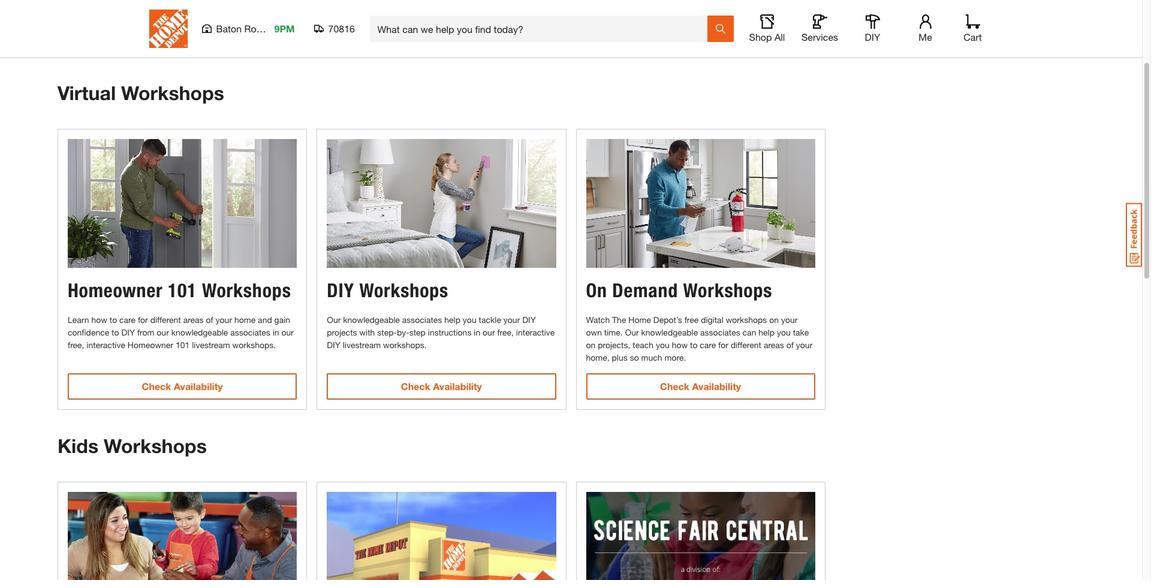 Task type: locate. For each thing, give the bounding box(es) containing it.
depot's for free
[[653, 315, 682, 325]]

areas inside watch the home depot's free digital workshops on your own time. our knowledgeable associates can help you take on projects, teach you how to care for different areas of your home, plus so much more.
[[764, 340, 784, 350]]

free, left baton
[[175, 30, 196, 43]]

free, inside the 'with the home depot's free, interactive livestream workshops, our associates can help you take on projects, teach you how to care for different areas of your home, plus so much more. see what's available and register today.'
[[175, 30, 196, 43]]

interactive right the home depot logo
[[199, 30, 249, 43]]

free
[[684, 315, 699, 325]]

home, down own
[[586, 353, 610, 363]]

2 horizontal spatial for
[[718, 340, 728, 350]]

0 horizontal spatial the
[[82, 30, 100, 43]]

0 vertical spatial depot's
[[135, 30, 172, 43]]

1 horizontal spatial knowledgeable
[[343, 315, 400, 325]]

0 horizontal spatial much
[[641, 353, 662, 363]]

3 check availability button from the left
[[586, 374, 815, 400]]

diy workshops
[[327, 279, 449, 302]]

me button
[[906, 14, 945, 43]]

availability down learn how to care for different areas of your home and gain confidence to diy from our knowledgeable associates in our free, interactive homeowner 101 livestream workshops.
[[174, 381, 223, 392]]

1 horizontal spatial projects,
[[598, 340, 630, 350]]

0 vertical spatial take
[[501, 30, 522, 43]]

0 vertical spatial and
[[1051, 30, 1069, 43]]

so
[[875, 30, 887, 43], [630, 353, 639, 363]]

to inside watch the home depot's free digital workshops on your own time. our knowledgeable associates can help you take on projects, teach you how to care for different areas of your home, plus so much more.
[[690, 340, 698, 350]]

0 vertical spatial plus
[[852, 30, 872, 43]]

more.
[[920, 30, 948, 43], [665, 353, 686, 363]]

1 vertical spatial of
[[206, 315, 213, 325]]

1 horizontal spatial our
[[625, 327, 639, 338]]

2 vertical spatial free,
[[68, 340, 84, 350]]

2 horizontal spatial check availability
[[660, 381, 741, 392]]

1 horizontal spatial in
[[474, 327, 480, 338]]

for up from at left
[[138, 315, 148, 325]]

2 vertical spatial areas
[[764, 340, 784, 350]]

2 workshops. from the left
[[383, 340, 427, 350]]

1 availability from the left
[[174, 381, 223, 392]]

depot's inside watch the home depot's free digital workshops on your own time. our knowledgeable associates can help you take on projects, teach you how to care for different areas of your home, plus so much more.
[[653, 315, 682, 325]]

plus
[[852, 30, 872, 43], [612, 353, 628, 363]]

2 in from the left
[[474, 327, 480, 338]]

check availability down our knowledgeable associates help you tackle your diy projects with step-by-step instructions in our free, interactive diy livestream workshops.
[[401, 381, 482, 392]]

1 horizontal spatial on
[[586, 340, 596, 350]]

diy left me
[[865, 31, 880, 43]]

2 horizontal spatial knowledgeable
[[641, 327, 698, 338]]

0 horizontal spatial for
[[138, 315, 148, 325]]

knowledgeable inside watch the home depot's free digital workshops on your own time. our knowledgeable associates can help you take on projects, teach you how to care for different areas of your home, plus so much more.
[[641, 327, 698, 338]]

0 horizontal spatial take
[[501, 30, 522, 43]]

with
[[58, 30, 79, 43]]

2 vertical spatial different
[[731, 340, 761, 350]]

1 horizontal spatial so
[[875, 30, 887, 43]]

our up projects
[[327, 315, 341, 325]]

more. left see
[[920, 30, 948, 43]]

0 vertical spatial care
[[671, 30, 692, 43]]

check availability button for demand
[[586, 374, 815, 400]]

the inside watch the home depot's free digital workshops on your own time. our knowledgeable associates can help you take on projects, teach you how to care for different areas of your home, plus so much more.
[[612, 315, 626, 325]]

check down watch the home depot's free digital workshops on your own time. our knowledgeable associates can help you take on projects, teach you how to care for different areas of your home, plus so much more.
[[660, 381, 690, 392]]

check availability button down learn how to care for different areas of your home and gain confidence to diy from our knowledgeable associates in our free, interactive homeowner 101 livestream workshops.
[[68, 374, 297, 400]]

check down step
[[401, 381, 430, 392]]

livestream inside our knowledgeable associates help you tackle your diy projects with step-by-step instructions in our free, interactive diy livestream workshops.
[[343, 340, 381, 350]]

home,
[[819, 30, 849, 43], [586, 353, 610, 363]]

1 horizontal spatial much
[[890, 30, 917, 43]]

check availability button down watch the home depot's free digital workshops on your own time. our knowledgeable associates can help you take on projects, teach you how to care for different areas of your home, plus so much more.
[[586, 374, 815, 400]]

home, inside watch the home depot's free digital workshops on your own time. our knowledgeable associates can help you take on projects, teach you how to care for different areas of your home, plus so much more.
[[586, 353, 610, 363]]

depot's inside the 'with the home depot's free, interactive livestream workshops, our associates can help you take on projects, teach you how to care for different areas of your home, plus so much more. see what's available and register today.'
[[135, 30, 172, 43]]

for left shop on the top of page
[[695, 30, 708, 43]]

in down gain
[[273, 327, 279, 338]]

plus right services
[[852, 30, 872, 43]]

1 horizontal spatial the
[[612, 315, 626, 325]]

0 horizontal spatial in
[[273, 327, 279, 338]]

can inside the 'with the home depot's free, interactive livestream workshops, our associates can help you take on projects, teach you how to care for different areas of your home, plus so much more. see what's available and register today.'
[[436, 30, 454, 43]]

associates
[[382, 30, 433, 43], [402, 315, 442, 325], [230, 327, 270, 338], [700, 327, 740, 338]]

0 horizontal spatial check availability
[[142, 381, 223, 392]]

101 down homeowner 101 workshops
[[176, 340, 190, 350]]

1 horizontal spatial home,
[[819, 30, 849, 43]]

1 horizontal spatial livestream
[[252, 30, 301, 43]]

how inside the 'with the home depot's free, interactive livestream workshops, our associates can help you take on projects, teach you how to care for different areas of your home, plus so much more. see what's available and register today.'
[[635, 30, 655, 43]]

check availability button
[[68, 374, 297, 400], [327, 374, 556, 400], [586, 374, 815, 400]]

2 horizontal spatial availability
[[692, 381, 741, 392]]

2 check availability from the left
[[401, 381, 482, 392]]

1 horizontal spatial free,
[[175, 30, 196, 43]]

different inside learn how to care for different areas of your home and gain confidence to diy from our knowledgeable associates in our free, interactive homeowner 101 livestream workshops.
[[150, 315, 181, 325]]

2 horizontal spatial free,
[[497, 327, 514, 338]]

0 vertical spatial so
[[875, 30, 887, 43]]

free,
[[175, 30, 196, 43], [497, 327, 514, 338], [68, 340, 84, 350]]

plus down time.
[[612, 353, 628, 363]]

our inside our knowledgeable associates help you tackle your diy projects with step-by-step instructions in our free, interactive diy livestream workshops.
[[327, 315, 341, 325]]

0 horizontal spatial and
[[258, 315, 272, 325]]

1 in from the left
[[273, 327, 279, 338]]

1 check from the left
[[142, 381, 171, 392]]

check for workshops
[[401, 381, 430, 392]]

knowledgeable down homeowner 101 workshops
[[171, 327, 228, 338]]

2 vertical spatial help
[[759, 327, 775, 338]]

your
[[795, 30, 816, 43], [216, 315, 232, 325], [504, 315, 520, 325], [781, 315, 798, 325], [796, 340, 813, 350]]

1 vertical spatial can
[[743, 327, 756, 338]]

0 vertical spatial teach
[[585, 30, 611, 43]]

1 check availability from the left
[[142, 381, 223, 392]]

0 vertical spatial much
[[890, 30, 917, 43]]

our
[[363, 30, 379, 43], [157, 327, 169, 338], [282, 327, 294, 338], [483, 327, 495, 338]]

1 horizontal spatial can
[[743, 327, 756, 338]]

1 vertical spatial how
[[91, 315, 107, 325]]

check availability for demand
[[660, 381, 741, 392]]

3 availability from the left
[[692, 381, 741, 392]]

0 vertical spatial our
[[327, 315, 341, 325]]

interactive left own
[[516, 327, 555, 338]]

workshops. down home
[[232, 340, 276, 350]]

in
[[273, 327, 279, 338], [474, 327, 480, 338]]

101 inside learn how to care for different areas of your home and gain confidence to diy from our knowledgeable associates in our free, interactive homeowner 101 livestream workshops.
[[176, 340, 190, 350]]

1 workshops. from the left
[[232, 340, 276, 350]]

home for watch
[[629, 315, 651, 325]]

knowledgeable down free
[[641, 327, 698, 338]]

1 vertical spatial interactive
[[516, 327, 555, 338]]

1 horizontal spatial check
[[401, 381, 430, 392]]

help inside our knowledgeable associates help you tackle your diy projects with step-by-step instructions in our free, interactive diy livestream workshops.
[[444, 315, 460, 325]]

so inside watch the home depot's free digital workshops on your own time. our knowledgeable associates can help you take on projects, teach you how to care for different areas of your home, plus so much more.
[[630, 353, 639, 363]]

livestream inside learn how to care for different areas of your home and gain confidence to diy from our knowledgeable associates in our free, interactive homeowner 101 livestream workshops.
[[192, 340, 230, 350]]

in down the tackle
[[474, 327, 480, 338]]

check availability down watch the home depot's free digital workshops on your own time. our knowledgeable associates can help you take on projects, teach you how to care for different areas of your home, plus so much more.
[[660, 381, 741, 392]]

teach inside the 'with the home depot's free, interactive livestream workshops, our associates can help you take on projects, teach you how to care for different areas of your home, plus so much more. see what's available and register today.'
[[585, 30, 611, 43]]

check
[[142, 381, 171, 392], [401, 381, 430, 392], [660, 381, 690, 392]]

how
[[635, 30, 655, 43], [91, 315, 107, 325], [672, 340, 688, 350]]

knowledgeable up with
[[343, 315, 400, 325]]

knowledgeable inside our knowledgeable associates help you tackle your diy projects with step-by-step instructions in our free, interactive diy livestream workshops.
[[343, 315, 400, 325]]

our knowledgeable associates help you tackle your diy projects with step-by-step instructions in our free, interactive diy livestream workshops.
[[327, 315, 555, 350]]

check for demand
[[660, 381, 690, 392]]

shop
[[749, 31, 772, 43]]

interactive down confidence
[[87, 340, 125, 350]]

depot's left free
[[653, 315, 682, 325]]

1 vertical spatial areas
[[183, 315, 204, 325]]

check availability button for workshops
[[327, 374, 556, 400]]

1 horizontal spatial check availability
[[401, 381, 482, 392]]

the up register
[[82, 30, 100, 43]]

1 horizontal spatial availability
[[433, 381, 482, 392]]

0 horizontal spatial home
[[103, 30, 132, 43]]

101 up learn how to care for different areas of your home and gain confidence to diy from our knowledgeable associates in our free, interactive homeowner 101 livestream workshops.
[[168, 279, 197, 302]]

on
[[586, 279, 607, 302]]

register
[[58, 43, 94, 57]]

different left all
[[711, 30, 750, 43]]

our
[[327, 315, 341, 325], [625, 327, 639, 338]]

much
[[890, 30, 917, 43], [641, 353, 662, 363]]

for
[[695, 30, 708, 43], [138, 315, 148, 325], [718, 340, 728, 350]]

1 vertical spatial more.
[[665, 353, 686, 363]]

you
[[481, 30, 498, 43], [614, 30, 632, 43], [463, 315, 476, 325], [777, 327, 791, 338], [656, 340, 670, 350]]

1 vertical spatial the
[[612, 315, 626, 325]]

101
[[168, 279, 197, 302], [176, 340, 190, 350]]

diy
[[865, 31, 880, 43], [327, 279, 354, 302], [522, 315, 536, 325], [121, 327, 135, 338], [327, 340, 340, 350]]

home inside the 'with the home depot's free, interactive livestream workshops, our associates can help you take on projects, teach you how to care for different areas of your home, plus so much more. see what's available and register today.'
[[103, 30, 132, 43]]

help inside the 'with the home depot's free, interactive livestream workshops, our associates can help you take on projects, teach you how to care for different areas of your home, plus so much more. see what's available and register today.'
[[457, 30, 478, 43]]

1 vertical spatial so
[[630, 353, 639, 363]]

0 horizontal spatial free,
[[68, 340, 84, 350]]

availability down instructions
[[433, 381, 482, 392]]

depot's up the virtual workshops
[[135, 30, 172, 43]]

knowledgeable inside learn how to care for different areas of your home and gain confidence to diy from our knowledgeable associates in our free, interactive homeowner 101 livestream workshops.
[[171, 327, 228, 338]]

home down demand
[[629, 315, 651, 325]]

diy down projects
[[327, 340, 340, 350]]

0 horizontal spatial more.
[[665, 353, 686, 363]]

workshops
[[726, 315, 767, 325]]

0 vertical spatial projects,
[[540, 30, 582, 43]]

different
[[711, 30, 750, 43], [150, 315, 181, 325], [731, 340, 761, 350]]

the up time.
[[612, 315, 626, 325]]

0 vertical spatial for
[[695, 30, 708, 43]]

areas down homeowner 101 workshops
[[183, 315, 204, 325]]

much inside watch the home depot's free digital workshops on your own time. our knowledgeable associates can help you take on projects, teach you how to care for different areas of your home, plus so much more.
[[641, 353, 662, 363]]

care inside watch the home depot's free digital workshops on your own time. our knowledgeable associates can help you take on projects, teach you how to care for different areas of your home, plus so much more.
[[700, 340, 716, 350]]

2 check availability button from the left
[[327, 374, 556, 400]]

check availability button for 101
[[68, 374, 297, 400]]

0 horizontal spatial availability
[[174, 381, 223, 392]]

1 horizontal spatial and
[[1051, 30, 1069, 43]]

1 horizontal spatial home
[[629, 315, 651, 325]]

much inside the 'with the home depot's free, interactive livestream workshops, our associates can help you take on projects, teach you how to care for different areas of your home, plus so much more. see what's available and register today.'
[[890, 30, 917, 43]]

home, left "diy" button
[[819, 30, 849, 43]]

2 vertical spatial how
[[672, 340, 688, 350]]

0 vertical spatial can
[[436, 30, 454, 43]]

care
[[671, 30, 692, 43], [119, 315, 136, 325], [700, 340, 716, 350]]

home
[[103, 30, 132, 43], [629, 315, 651, 325]]

check availability for workshops
[[401, 381, 482, 392]]

different inside the 'with the home depot's free, interactive livestream workshops, our associates can help you take on projects, teach you how to care for different areas of your home, plus so much more. see what's available and register today.'
[[711, 30, 750, 43]]

and left gain
[[258, 315, 272, 325]]

the
[[82, 30, 100, 43], [612, 315, 626, 325]]

how inside learn how to care for different areas of your home and gain confidence to diy from our knowledgeable associates in our free, interactive homeowner 101 livestream workshops.
[[91, 315, 107, 325]]

1 horizontal spatial check availability button
[[327, 374, 556, 400]]

check down from at left
[[142, 381, 171, 392]]

our down gain
[[282, 327, 294, 338]]

our right time.
[[625, 327, 639, 338]]

0 horizontal spatial livestream
[[192, 340, 230, 350]]

our right 70816 on the top of the page
[[363, 30, 379, 43]]

0 horizontal spatial knowledgeable
[[171, 327, 228, 338]]

kids
[[58, 435, 98, 457]]

2 vertical spatial care
[[700, 340, 716, 350]]

diy inside learn how to care for different areas of your home and gain confidence to diy from our knowledgeable associates in our free, interactive homeowner 101 livestream workshops.
[[121, 327, 135, 338]]

and inside learn how to care for different areas of your home and gain confidence to diy from our knowledgeable associates in our free, interactive homeowner 101 livestream workshops.
[[258, 315, 272, 325]]

own
[[586, 327, 602, 338]]

take inside the 'with the home depot's free, interactive livestream workshops, our associates can help you take on projects, teach you how to care for different areas of your home, plus so much more. see what's available and register today.'
[[501, 30, 522, 43]]

for down digital
[[718, 340, 728, 350]]

different inside watch the home depot's free digital workshops on your own time. our knowledgeable associates can help you take on projects, teach you how to care for different areas of your home, plus so much more.
[[731, 340, 761, 350]]

different up from at left
[[150, 315, 181, 325]]

0 horizontal spatial projects,
[[540, 30, 582, 43]]

1 horizontal spatial interactive
[[199, 30, 249, 43]]

0 horizontal spatial workshops.
[[232, 340, 276, 350]]

more. inside watch the home depot's free digital workshops on your own time. our knowledgeable associates can help you take on projects, teach you how to care for different areas of your home, plus so much more.
[[665, 353, 686, 363]]

3 check availability from the left
[[660, 381, 741, 392]]

help
[[457, 30, 478, 43], [444, 315, 460, 325], [759, 327, 775, 338]]

1 horizontal spatial how
[[635, 30, 655, 43]]

free, down confidence
[[68, 340, 84, 350]]

what's
[[972, 30, 1003, 43]]

0 vertical spatial areas
[[753, 30, 779, 43]]

1 vertical spatial and
[[258, 315, 272, 325]]

1 vertical spatial our
[[625, 327, 639, 338]]

2 check from the left
[[401, 381, 430, 392]]

availability for 101
[[174, 381, 223, 392]]

0 horizontal spatial interactive
[[87, 340, 125, 350]]

1 vertical spatial homeowner
[[128, 340, 173, 350]]

0 vertical spatial interactive
[[199, 30, 249, 43]]

1 vertical spatial 101
[[176, 340, 190, 350]]

knowledgeable
[[343, 315, 400, 325], [171, 327, 228, 338], [641, 327, 698, 338]]

1 vertical spatial care
[[119, 315, 136, 325]]

0 horizontal spatial how
[[91, 315, 107, 325]]

free, inside our knowledgeable associates help you tackle your diy projects with step-by-step instructions in our free, interactive diy livestream workshops.
[[497, 327, 514, 338]]

homeowner down from at left
[[128, 340, 173, 350]]

1 vertical spatial projects,
[[598, 340, 630, 350]]

2 vertical spatial of
[[786, 340, 794, 350]]

1 horizontal spatial for
[[695, 30, 708, 43]]

0 horizontal spatial check
[[142, 381, 171, 392]]

on
[[525, 30, 537, 43], [769, 315, 779, 325], [586, 340, 596, 350]]

homeowner 101 workshops
[[68, 279, 291, 302]]

workshops.
[[232, 340, 276, 350], [383, 340, 427, 350]]

and right available on the top of the page
[[1051, 30, 1069, 43]]

feedback link image
[[1126, 203, 1142, 267]]

0 vertical spatial more.
[[920, 30, 948, 43]]

kids workshops
[[58, 435, 207, 457]]

1 check availability button from the left
[[68, 374, 297, 400]]

check availability down learn how to care for different areas of your home and gain confidence to diy from our knowledgeable associates in our free, interactive homeowner 101 livestream workshops.
[[142, 381, 223, 392]]

2 horizontal spatial livestream
[[343, 340, 381, 350]]

homeowner up the learn
[[68, 279, 163, 302]]

home inside watch the home depot's free digital workshops on your own time. our knowledgeable associates can help you take on projects, teach you how to care for different areas of your home, plus so much more.
[[629, 315, 651, 325]]

check availability button down our knowledgeable associates help you tackle your diy projects with step-by-step instructions in our free, interactive diy livestream workshops.
[[327, 374, 556, 400]]

our down the tackle
[[483, 327, 495, 338]]

1 horizontal spatial plus
[[852, 30, 872, 43]]

step-
[[377, 327, 397, 338]]

0 horizontal spatial can
[[436, 30, 454, 43]]

2 availability from the left
[[433, 381, 482, 392]]

the inside the 'with the home depot's free, interactive livestream workshops, our associates can help you take on projects, teach you how to care for different areas of your home, plus so much more. see what's available and register today.'
[[82, 30, 100, 43]]

confidence
[[68, 327, 109, 338]]

projects,
[[540, 30, 582, 43], [598, 340, 630, 350]]

and
[[1051, 30, 1069, 43], [258, 315, 272, 325]]

2 vertical spatial on
[[586, 340, 596, 350]]

to
[[658, 30, 668, 43], [110, 315, 117, 325], [112, 327, 119, 338], [690, 340, 698, 350]]

1 vertical spatial depot's
[[653, 315, 682, 325]]

1 vertical spatial different
[[150, 315, 181, 325]]

time.
[[604, 327, 623, 338]]

baton
[[216, 23, 242, 34]]

areas left services
[[753, 30, 779, 43]]

1 vertical spatial on
[[769, 315, 779, 325]]

areas down workshops
[[764, 340, 784, 350]]

can
[[436, 30, 454, 43], [743, 327, 756, 338]]

take
[[501, 30, 522, 43], [793, 327, 809, 338]]

2 horizontal spatial care
[[700, 340, 716, 350]]

more. down free
[[665, 353, 686, 363]]

availability
[[174, 381, 223, 392], [433, 381, 482, 392], [692, 381, 741, 392]]

belleview venetian bronze single cylinder door handleset with cove door knob featuring smartkey security image
[[68, 139, 297, 268]]

home up the today.
[[103, 30, 132, 43]]

our inside the 'with the home depot's free, interactive livestream workshops, our associates can help you take on projects, teach you how to care for different areas of your home, plus so much more. see what's available and register today.'
[[363, 30, 379, 43]]

watch the home depot's free digital workshops on your own time. our knowledgeable associates can help you take on projects, teach you how to care for different areas of your home, plus so much more.
[[586, 315, 813, 363]]

check availability
[[142, 381, 223, 392], [401, 381, 482, 392], [660, 381, 741, 392]]

1 horizontal spatial teach
[[633, 340, 654, 350]]

workshops. down by-
[[383, 340, 427, 350]]

plus inside watch the home depot's free digital workshops on your own time. our knowledgeable associates can help you take on projects, teach you how to care for different areas of your home, plus so much more.
[[612, 353, 628, 363]]

the home depot logo image
[[149, 10, 187, 48]]

teach
[[585, 30, 611, 43], [633, 340, 654, 350]]

1 horizontal spatial take
[[793, 327, 809, 338]]

availability down watch the home depot's free digital workshops on your own time. our knowledgeable associates can help you take on projects, teach you how to care for different areas of your home, plus so much more.
[[692, 381, 741, 392]]

projects, inside the 'with the home depot's free, interactive livestream workshops, our associates can help you take on projects, teach you how to care for different areas of your home, plus so much more. see what's available and register today.'
[[540, 30, 582, 43]]

different down workshops
[[731, 340, 761, 350]]

1 vertical spatial help
[[444, 315, 460, 325]]

0 horizontal spatial on
[[525, 30, 537, 43]]

0 horizontal spatial so
[[630, 353, 639, 363]]

interactive
[[199, 30, 249, 43], [516, 327, 555, 338], [87, 340, 125, 350]]

workshops
[[121, 82, 224, 104], [202, 279, 291, 302], [359, 279, 449, 302], [683, 279, 772, 302], [104, 435, 207, 457]]

interactive inside our knowledgeable associates help you tackle your diy projects with step-by-step instructions in our free, interactive diy livestream workshops.
[[516, 327, 555, 338]]

workshops for diy workshops
[[359, 279, 449, 302]]

0 vertical spatial different
[[711, 30, 750, 43]]

care inside learn how to care for different areas of your home and gain confidence to diy from our knowledgeable associates in our free, interactive homeowner 101 livestream workshops.
[[119, 315, 136, 325]]

cart link
[[960, 14, 986, 43]]

today.
[[97, 43, 126, 57]]

of
[[782, 30, 792, 43], [206, 315, 213, 325], [786, 340, 794, 350]]

depot's
[[135, 30, 172, 43], [653, 315, 682, 325]]

availability for demand
[[692, 381, 741, 392]]

teach inside watch the home depot's free digital workshops on your own time. our knowledgeable associates can help you take on projects, teach you how to care for different areas of your home, plus so much more.
[[633, 340, 654, 350]]

3 check from the left
[[660, 381, 690, 392]]

livestream
[[252, 30, 301, 43], [192, 340, 230, 350], [343, 340, 381, 350]]

0 horizontal spatial depot's
[[135, 30, 172, 43]]

associates inside learn how to care for different areas of your home and gain confidence to diy from our knowledgeable associates in our free, interactive homeowner 101 livestream workshops.
[[230, 327, 270, 338]]

rouge
[[244, 23, 272, 34]]

1 vertical spatial free,
[[497, 327, 514, 338]]

free, down the tackle
[[497, 327, 514, 338]]

homeowner
[[68, 279, 163, 302], [128, 340, 173, 350]]

learn
[[68, 315, 89, 325]]

see
[[951, 30, 969, 43]]

2 vertical spatial interactive
[[87, 340, 125, 350]]

0 horizontal spatial care
[[119, 315, 136, 325]]

diy left from at left
[[121, 327, 135, 338]]

areas
[[753, 30, 779, 43], [183, 315, 204, 325], [764, 340, 784, 350]]



Task type: vqa. For each thing, say whether or not it's contained in the screenshot.
3rd Microphone from left
no



Task type: describe. For each thing, give the bounding box(es) containing it.
on demand workshops
[[586, 279, 772, 302]]

diy right the tackle
[[522, 315, 536, 325]]

instructions
[[428, 327, 472, 338]]

in inside learn how to care for different areas of your home and gain confidence to diy from our knowledgeable associates in our free, interactive homeowner 101 livestream workshops.
[[273, 327, 279, 338]]

availability for workshops
[[433, 381, 482, 392]]

our inside watch the home depot's free digital workshops on your own time. our knowledgeable associates can help you take on projects, teach you how to care for different areas of your home, plus so much more.
[[625, 327, 639, 338]]

the for watch
[[612, 315, 626, 325]]

plus inside the 'with the home depot's free, interactive livestream workshops, our associates can help you take on projects, teach you how to care for different areas of your home, plus so much more. see what's available and register today.'
[[852, 30, 872, 43]]

for inside the 'with the home depot's free, interactive livestream workshops, our associates can help you take on projects, teach you how to care for different areas of your home, plus so much more. see what's available and register today.'
[[695, 30, 708, 43]]

shop all
[[749, 31, 785, 43]]

me
[[919, 31, 932, 43]]

70816 button
[[314, 23, 355, 35]]

check availability for 101
[[142, 381, 223, 392]]

baton rouge 9pm
[[216, 23, 295, 34]]

science_fair_height250px.jpeg.webp image
[[586, 492, 815, 580]]

0 vertical spatial homeowner
[[68, 279, 163, 302]]

available
[[1006, 30, 1048, 43]]

kitchen fire extinguisher with easy mount bracket, 10 b:c, dry chemical, one-time use image
[[586, 139, 815, 268]]

more. inside the 'with the home depot's free, interactive livestream workshops, our associates can help you take on projects, teach you how to care for different areas of your home, plus so much more. see what's available and register today.'
[[920, 30, 948, 43]]

to inside the 'with the home depot's free, interactive livestream workshops, our associates can help you take on projects, teach you how to care for different areas of your home, plus so much more. see what's available and register today.'
[[658, 30, 668, 43]]

virtual
[[58, 82, 116, 104]]

on inside the 'with the home depot's free, interactive livestream workshops, our associates can help you take on projects, teach you how to care for different areas of your home, plus so much more. see what's available and register today.'
[[525, 30, 537, 43]]

depot's for free,
[[135, 30, 172, 43]]

2 in. flex putty knife image
[[327, 139, 556, 268]]

step
[[409, 327, 426, 338]]

in inside our knowledgeable associates help you tackle your diy projects with step-by-step instructions in our free, interactive diy livestream workshops.
[[474, 327, 480, 338]]

tackle
[[479, 315, 501, 325]]

with
[[359, 327, 375, 338]]

workshops. inside our knowledgeable associates help you tackle your diy projects with step-by-step instructions in our free, interactive diy livestream workshops.
[[383, 340, 427, 350]]

you inside our knowledgeable associates help you tackle your diy projects with step-by-step instructions in our free, interactive diy livestream workshops.
[[463, 315, 476, 325]]

shop all button
[[748, 14, 786, 43]]

by-
[[397, 327, 409, 338]]

home for with
[[103, 30, 132, 43]]

all
[[775, 31, 785, 43]]

so inside the 'with the home depot's free, interactive livestream workshops, our associates can help you take on projects, teach you how to care for different areas of your home, plus so much more. see what's available and register today.'
[[875, 30, 887, 43]]

cart
[[964, 31, 982, 43]]

the for with
[[82, 30, 100, 43]]

digital
[[701, 315, 724, 325]]

0 vertical spatial 101
[[168, 279, 197, 302]]

how inside watch the home depot's free digital workshops on your own time. our knowledgeable associates can help you take on projects, teach you how to care for different areas of your home, plus so much more.
[[672, 340, 688, 350]]

associates inside watch the home depot's free digital workshops on your own time. our knowledgeable associates can help you take on projects, teach you how to care for different areas of your home, plus so much more.
[[700, 327, 740, 338]]

areas inside learn how to care for different areas of your home and gain confidence to diy from our knowledgeable associates in our free, interactive homeowner 101 livestream workshops.
[[183, 315, 204, 325]]

What can we help you find today? search field
[[377, 16, 707, 41]]

services
[[802, 31, 838, 43]]

help inside watch the home depot's free digital workshops on your own time. our knowledgeable associates can help you take on projects, teach you how to care for different areas of your home, plus so much more.
[[759, 327, 775, 338]]

workshops for virtual workshops
[[121, 82, 224, 104]]

care inside the 'with the home depot's free, interactive livestream workshops, our associates can help you take on projects, teach you how to care for different areas of your home, plus so much more. see what's available and register today.'
[[671, 30, 692, 43]]

workshops,
[[304, 30, 360, 43]]

9pm
[[274, 23, 295, 34]]

check for 101
[[142, 381, 171, 392]]

home, inside the 'with the home depot's free, interactive livestream workshops, our associates can help you take on projects, teach you how to care for different areas of your home, plus so much more. see what's available and register today.'
[[819, 30, 849, 43]]

with the home depot's free, interactive livestream workshops, our associates can help you take on projects, teach you how to care for different areas of your home, plus so much more. see what's available and register today.
[[58, 30, 1069, 57]]

your inside learn how to care for different areas of your home and gain confidence to diy from our knowledgeable associates in our free, interactive homeowner 101 livestream workshops.
[[216, 315, 232, 325]]

for inside watch the home depot's free digital workshops on your own time. our knowledgeable associates can help you take on projects, teach you how to care for different areas of your home, plus so much more.
[[718, 340, 728, 350]]

areas inside the 'with the home depot's free, interactive livestream workshops, our associates can help you take on projects, teach you how to care for different areas of your home, plus so much more. see what's available and register today.'
[[753, 30, 779, 43]]

watch
[[586, 315, 610, 325]]

projects, inside watch the home depot's free digital workshops on your own time. our knowledgeable associates can help you take on projects, teach you how to care for different areas of your home, plus so much more.
[[598, 340, 630, 350]]

demand
[[612, 279, 678, 302]]

learn how to care for different areas of your home and gain confidence to diy from our knowledgeable associates in our free, interactive homeowner 101 livestream workshops.
[[68, 315, 294, 350]]

projects
[[327, 327, 357, 338]]

interactive inside the 'with the home depot's free, interactive livestream workshops, our associates can help you take on projects, teach you how to care for different areas of your home, plus so much more. see what's available and register today.'
[[199, 30, 249, 43]]

free, inside learn how to care for different areas of your home and gain confidence to diy from our knowledgeable associates in our free, interactive homeowner 101 livestream workshops.
[[68, 340, 84, 350]]

diy up projects
[[327, 279, 354, 302]]

workshops for kids workshops
[[104, 435, 207, 457]]

2 horizontal spatial on
[[769, 315, 779, 325]]

interactive inside learn how to care for different areas of your home and gain confidence to diy from our knowledgeable associates in our free, interactive homeowner 101 livestream workshops.
[[87, 340, 125, 350]]

and inside the 'with the home depot's free, interactive livestream workshops, our associates can help you take on projects, teach you how to care for different areas of your home, plus so much more. see what's available and register today.'
[[1051, 30, 1069, 43]]

can inside watch the home depot's free digital workshops on your own time. our knowledgeable associates can help you take on projects, teach you how to care for different areas of your home, plus so much more.
[[743, 327, 756, 338]]

our right from at left
[[157, 327, 169, 338]]

diy inside button
[[865, 31, 880, 43]]

livestream inside the 'with the home depot's free, interactive livestream workshops, our associates can help you take on projects, teach you how to care for different areas of your home, plus so much more. see what's available and register today.'
[[252, 30, 301, 43]]

associates inside the 'with the home depot's free, interactive livestream workshops, our associates can help you take on projects, teach you how to care for different areas of your home, plus so much more. see what's available and register today.'
[[382, 30, 433, 43]]

70816
[[328, 23, 355, 34]]

associates inside our knowledgeable associates help you tackle your diy projects with step-by-step instructions in our free, interactive diy livestream workshops.
[[402, 315, 442, 325]]

from
[[137, 327, 154, 338]]

home
[[234, 315, 256, 325]]

of inside watch the home depot's free digital workshops on your own time. our knowledgeable associates can help you take on projects, teach you how to care for different areas of your home, plus so much more.
[[786, 340, 794, 350]]

your inside our knowledgeable associates help you tackle your diy projects with step-by-step instructions in our free, interactive diy livestream workshops.
[[504, 315, 520, 325]]

homeowner inside learn how to care for different areas of your home and gain confidence to diy from our knowledgeable associates in our free, interactive homeowner 101 livestream workshops.
[[128, 340, 173, 350]]

services button
[[801, 14, 839, 43]]

for inside learn how to care for different areas of your home and gain confidence to diy from our knowledgeable associates in our free, interactive homeowner 101 livestream workshops.
[[138, 315, 148, 325]]

virtual workshops
[[58, 82, 224, 104]]

of inside the 'with the home depot's free, interactive livestream workshops, our associates can help you take on projects, teach you how to care for different areas of your home, plus so much more. see what's available and register today.'
[[782, 30, 792, 43]]

your inside the 'with the home depot's free, interactive livestream workshops, our associates can help you take on projects, teach you how to care for different areas of your home, plus so much more. see what's available and register today.'
[[795, 30, 816, 43]]

workshops. inside learn how to care for different areas of your home and gain confidence to diy from our knowledgeable associates in our free, interactive homeowner 101 livestream workshops.
[[232, 340, 276, 350]]

diy button
[[853, 14, 892, 43]]

gain
[[274, 315, 290, 325]]

take inside watch the home depot's free digital workshops on your own time. our knowledgeable associates can help you take on projects, teach you how to care for different areas of your home, plus so much more.
[[793, 327, 809, 338]]

of inside learn how to care for different areas of your home and gain confidence to diy from our knowledgeable associates in our free, interactive homeowner 101 livestream workshops.
[[206, 315, 213, 325]]

our inside our knowledgeable associates help you tackle your diy projects with step-by-step instructions in our free, interactive diy livestream workshops.
[[483, 327, 495, 338]]



